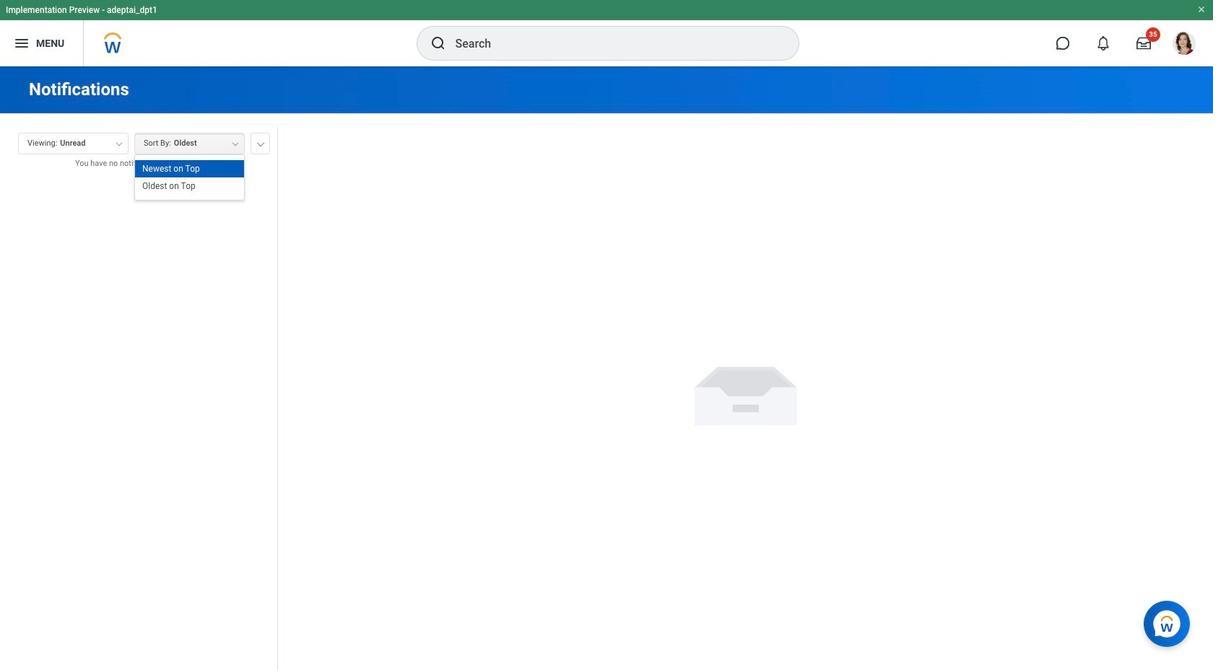 Task type: locate. For each thing, give the bounding box(es) containing it.
Search Workday  search field
[[455, 27, 769, 59]]

inbox items list box
[[0, 180, 277, 671]]

main content
[[0, 66, 1213, 671]]

more image
[[256, 139, 265, 147]]

tab panel
[[0, 126, 277, 671]]

profile logan mcneil image
[[1173, 32, 1196, 58]]

search image
[[429, 35, 447, 52]]

inbox large image
[[1137, 36, 1151, 51]]

banner
[[0, 0, 1213, 66]]



Task type: describe. For each thing, give the bounding box(es) containing it.
reading pane region
[[278, 114, 1213, 671]]

justify image
[[13, 35, 30, 52]]

sort by list box
[[135, 160, 244, 195]]

notifications large image
[[1096, 36, 1111, 51]]

close environment banner image
[[1197, 5, 1206, 14]]



Task type: vqa. For each thing, say whether or not it's contained in the screenshot.
READING PANE region
yes



